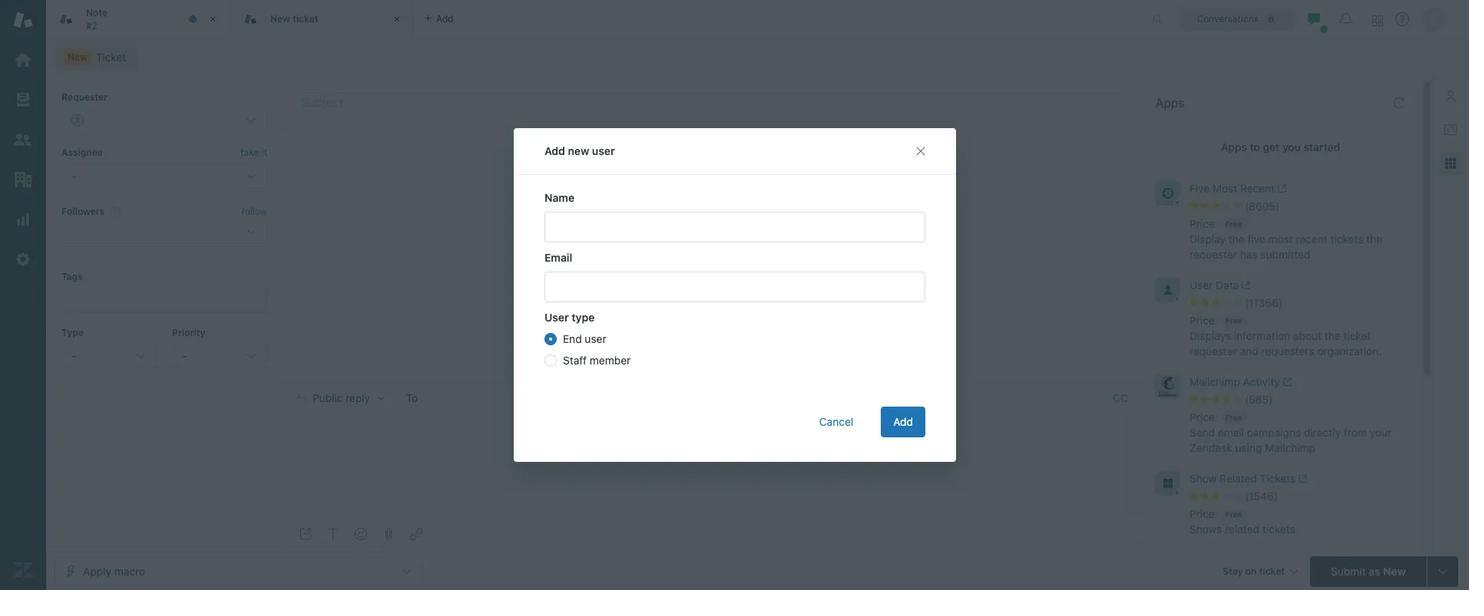 Task type: vqa. For each thing, say whether or not it's contained in the screenshot.


Task type: describe. For each thing, give the bounding box(es) containing it.
show
[[1190, 472, 1217, 485]]

price: free display the five most recent tickets the requester has submitted
[[1190, 217, 1382, 261]]

tickets
[[1260, 472, 1296, 485]]

get
[[1263, 141, 1280, 154]]

- button for type
[[61, 344, 157, 369]]

zendesk
[[1190, 442, 1232, 455]]

requester inside the price: free displays information about the ticket requester and requesters organization.
[[1190, 345, 1237, 358]]

free for email
[[1226, 413, 1242, 422]]

requester inside price: free display the five most recent tickets the requester has submitted
[[1190, 248, 1237, 261]]

price: for shows
[[1190, 508, 1218, 521]]

end
[[563, 333, 582, 346]]

zendesk products image
[[1372, 15, 1383, 26]]

mailchimp activity link
[[1190, 375, 1384, 393]]

0 vertical spatial mailchimp
[[1190, 376, 1240, 389]]

3 stars. 8605 reviews. element
[[1190, 200, 1412, 213]]

submit
[[1331, 565, 1366, 578]]

price: free shows related tickets
[[1190, 508, 1295, 536]]

most
[[1213, 182, 1237, 195]]

new for new ticket
[[270, 13, 290, 24]]

(1546)
[[1245, 490, 1278, 503]]

organizations image
[[13, 170, 33, 190]]

reporting image
[[13, 210, 33, 230]]

add new user dialog
[[513, 128, 956, 462]]

cancel button
[[807, 407, 865, 438]]

price: free send email campaigns directly from your zendesk using mailchimp
[[1190, 411, 1392, 455]]

close modal image
[[914, 145, 927, 157]]

user data
[[1190, 279, 1239, 292]]

five most recent link
[[1190, 181, 1384, 200]]

add link (cmd k) image
[[410, 528, 422, 541]]

it
[[262, 147, 267, 159]]

the inside the price: free displays information about the ticket requester and requesters organization.
[[1325, 329, 1341, 343]]

insert emojis image
[[355, 528, 367, 541]]

tab containing note
[[46, 0, 230, 38]]

displays
[[1190, 329, 1231, 343]]

five
[[1248, 233, 1265, 246]]

submit as new
[[1331, 565, 1406, 578]]

price: for display
[[1190, 217, 1218, 230]]

close image
[[205, 12, 220, 27]]

secondary element
[[46, 42, 1469, 73]]

customer context image
[[1445, 90, 1457, 102]]

tickets inside price: free shows related tickets
[[1262, 523, 1295, 536]]

conversations
[[1197, 13, 1259, 24]]

user type
[[544, 311, 594, 324]]

data
[[1216, 279, 1239, 292]]

and
[[1240, 345, 1259, 358]]

organization.
[[1317, 345, 1382, 358]]

1 vertical spatial user
[[584, 333, 606, 346]]

- for priority
[[182, 349, 187, 362]]

price: for send
[[1190, 411, 1218, 424]]

to
[[1250, 141, 1260, 154]]

end user
[[563, 333, 606, 346]]

- button for priority
[[172, 344, 267, 369]]

3 stars. 1546 reviews. element
[[1190, 490, 1412, 504]]

recent
[[1296, 233, 1328, 246]]

free for information
[[1226, 316, 1242, 326]]

using
[[1235, 442, 1262, 455]]

type
[[61, 327, 84, 338]]

2 horizontal spatial the
[[1366, 233, 1382, 246]]

campaigns
[[1247, 426, 1301, 439]]

zendesk support image
[[13, 10, 33, 30]]

five most recent image
[[1156, 181, 1180, 206]]

note
[[86, 7, 108, 19]]

directly
[[1304, 426, 1341, 439]]

get started image
[[13, 50, 33, 70]]

five
[[1190, 182, 1210, 195]]

take it
[[241, 147, 267, 159]]

email
[[544, 251, 572, 264]]

new
[[568, 144, 589, 157]]

staff member
[[563, 354, 630, 367]]

new for new
[[68, 51, 88, 63]]

user data image
[[1156, 278, 1180, 303]]

Public reply composer text field
[[290, 415, 1122, 447]]

price: free displays information about the ticket requester and requesters organization.
[[1190, 314, 1382, 358]]

name
[[544, 191, 574, 204]]

send
[[1190, 426, 1215, 439]]

add for add new user
[[544, 144, 565, 157]]

shows
[[1190, 523, 1222, 536]]

zendesk image
[[13, 561, 33, 581]]

related
[[1220, 472, 1257, 485]]

note #2
[[86, 7, 108, 31]]

cc button
[[1113, 392, 1128, 406]]

from
[[1344, 426, 1367, 439]]

email
[[1218, 426, 1244, 439]]

(opens in a new tab) image for five most recent
[[1275, 185, 1287, 194]]



Task type: locate. For each thing, give the bounding box(es) containing it.
add right 'cancel'
[[893, 415, 913, 429]]

1 vertical spatial new
[[68, 51, 88, 63]]

knowledge image
[[1445, 124, 1457, 136]]

price: for displays
[[1190, 314, 1218, 327]]

tags
[[61, 271, 83, 283]]

0 horizontal spatial new
[[68, 51, 88, 63]]

add new user
[[544, 144, 614, 157]]

requester down 'displays'
[[1190, 345, 1237, 358]]

price: up shows
[[1190, 508, 1218, 521]]

0 horizontal spatial - button
[[61, 344, 157, 369]]

get help image
[[1395, 12, 1409, 26]]

staff
[[563, 354, 586, 367]]

price: up send
[[1190, 411, 1218, 424]]

1 horizontal spatial (opens in a new tab) image
[[1296, 475, 1308, 484]]

2 price: from the top
[[1190, 314, 1218, 327]]

add
[[544, 144, 565, 157], [893, 415, 913, 429]]

(opens in a new tab) image for user data
[[1239, 281, 1251, 290]]

free
[[1226, 220, 1242, 229], [1226, 316, 1242, 326], [1226, 413, 1242, 422], [1226, 510, 1242, 519]]

user inside user data 'link'
[[1190, 279, 1213, 292]]

free up display
[[1226, 220, 1242, 229]]

4 stars. 585 reviews. element
[[1190, 393, 1412, 407]]

recent
[[1240, 182, 1275, 195]]

(opens in a new tab) image up 4 stars. 585 reviews. element
[[1280, 378, 1292, 387]]

0 horizontal spatial user
[[544, 311, 568, 324]]

tickets right the recent
[[1331, 233, 1364, 246]]

Name field
[[544, 212, 925, 243]]

user left data
[[1190, 279, 1213, 292]]

0 horizontal spatial apps
[[1156, 96, 1185, 110]]

submitted
[[1261, 248, 1311, 261]]

most
[[1268, 233, 1293, 246]]

activity
[[1243, 376, 1280, 389]]

type
[[571, 311, 594, 324]]

- down type
[[71, 349, 76, 362]]

3 stars. 11366 reviews. element
[[1190, 296, 1412, 310]]

ticket inside tab
[[293, 13, 318, 24]]

1 vertical spatial mailchimp
[[1265, 442, 1316, 455]]

information
[[1234, 329, 1290, 343]]

ticket
[[293, 13, 318, 24], [1344, 329, 1371, 343]]

- for type
[[71, 349, 76, 362]]

(opens in a new tab) image inside mailchimp activity link
[[1280, 378, 1292, 387]]

free inside 'price: free send email campaigns directly from your zendesk using mailchimp'
[[1226, 413, 1242, 422]]

new inside tab
[[270, 13, 290, 24]]

add button
[[881, 407, 925, 438]]

1 vertical spatial user
[[544, 311, 568, 324]]

new inside secondary element
[[68, 51, 88, 63]]

show related tickets
[[1190, 472, 1296, 485]]

0 vertical spatial add
[[544, 144, 565, 157]]

1 horizontal spatial user
[[1190, 279, 1213, 292]]

views image
[[13, 90, 33, 110]]

1 horizontal spatial -
[[182, 349, 187, 362]]

1 vertical spatial (opens in a new tab) image
[[1296, 475, 1308, 484]]

you
[[1283, 141, 1301, 154]]

apps to get you started
[[1221, 141, 1340, 154]]

price:
[[1190, 217, 1218, 230], [1190, 314, 1218, 327], [1190, 411, 1218, 424], [1190, 508, 1218, 521]]

your
[[1370, 426, 1392, 439]]

user
[[1190, 279, 1213, 292], [544, 311, 568, 324]]

apps for apps
[[1156, 96, 1185, 110]]

1 free from the top
[[1226, 220, 1242, 229]]

4 price: from the top
[[1190, 508, 1218, 521]]

(opens in a new tab) image up (11366)
[[1239, 281, 1251, 290]]

the
[[1229, 233, 1245, 246], [1366, 233, 1382, 246], [1325, 329, 1341, 343]]

#2
[[86, 20, 97, 31]]

show related tickets link
[[1190, 472, 1384, 490]]

- button down priority
[[172, 344, 267, 369]]

0 horizontal spatial ticket
[[293, 13, 318, 24]]

requester
[[1190, 248, 1237, 261], [1190, 345, 1237, 358]]

1 horizontal spatial - button
[[172, 344, 267, 369]]

Email field
[[544, 272, 925, 303]]

tab
[[46, 0, 230, 38]]

mailchimp activity
[[1190, 376, 1280, 389]]

user
[[592, 144, 614, 157], [584, 333, 606, 346]]

mailchimp
[[1190, 376, 1240, 389], [1265, 442, 1316, 455]]

(opens in a new tab) image
[[1239, 281, 1251, 290], [1296, 475, 1308, 484]]

free for related
[[1226, 510, 1242, 519]]

conversations button
[[1180, 7, 1294, 31]]

1 horizontal spatial ticket
[[1344, 329, 1371, 343]]

(8605)
[[1245, 200, 1280, 213]]

- down priority
[[182, 349, 187, 362]]

add for add
[[893, 415, 913, 429]]

mailchimp activity image
[[1156, 375, 1180, 399]]

price: inside price: free shows related tickets
[[1190, 508, 1218, 521]]

1 horizontal spatial tickets
[[1331, 233, 1364, 246]]

new ticket
[[270, 13, 318, 24]]

0 vertical spatial apps
[[1156, 96, 1185, 110]]

user data link
[[1190, 278, 1384, 296]]

2 requester from the top
[[1190, 345, 1237, 358]]

1 horizontal spatial apps
[[1221, 141, 1247, 154]]

main element
[[0, 0, 46, 591]]

1 horizontal spatial the
[[1325, 329, 1341, 343]]

close image
[[389, 12, 405, 27]]

1 vertical spatial tickets
[[1262, 523, 1295, 536]]

user for user data
[[1190, 279, 1213, 292]]

(opens in a new tab) image for mailchimp activity
[[1280, 378, 1292, 387]]

as
[[1369, 565, 1380, 578]]

apps for apps to get you started
[[1221, 141, 1247, 154]]

1 vertical spatial add
[[893, 415, 913, 429]]

admin image
[[13, 250, 33, 270]]

free up email
[[1226, 413, 1242, 422]]

(585)
[[1245, 393, 1273, 406]]

(opens in a new tab) image
[[1275, 185, 1287, 194], [1280, 378, 1292, 387]]

(opens in a new tab) image up 3 stars. 1546 reviews. element
[[1296, 475, 1308, 484]]

0 vertical spatial (opens in a new tab) image
[[1275, 185, 1287, 194]]

1 vertical spatial (opens in a new tab) image
[[1280, 378, 1292, 387]]

0 vertical spatial new
[[270, 13, 290, 24]]

-
[[71, 349, 76, 362], [182, 349, 187, 362]]

has
[[1240, 248, 1258, 261]]

1 vertical spatial ticket
[[1344, 329, 1371, 343]]

(opens in a new tab) image inside the five most recent link
[[1275, 185, 1287, 194]]

tickets
[[1331, 233, 1364, 246], [1262, 523, 1295, 536]]

user inside the add new user dialog
[[544, 311, 568, 324]]

follow
[[242, 206, 267, 217]]

2 horizontal spatial new
[[1383, 565, 1406, 578]]

mailchimp down and
[[1190, 376, 1240, 389]]

- button down type
[[61, 344, 157, 369]]

1 horizontal spatial new
[[270, 13, 290, 24]]

1 vertical spatial requester
[[1190, 345, 1237, 358]]

0 horizontal spatial tickets
[[1262, 523, 1295, 536]]

draft mode image
[[300, 528, 312, 541]]

0 vertical spatial user
[[1190, 279, 1213, 292]]

add attachment image
[[382, 528, 395, 541]]

1 horizontal spatial mailchimp
[[1265, 442, 1316, 455]]

take it button
[[241, 145, 267, 161]]

(opens in a new tab) image inside user data 'link'
[[1239, 281, 1251, 290]]

to
[[406, 392, 418, 405]]

mailchimp inside 'price: free send email campaigns directly from your zendesk using mailchimp'
[[1265, 442, 1316, 455]]

0 horizontal spatial -
[[71, 349, 76, 362]]

show related tickets image
[[1156, 472, 1180, 496]]

ticket inside the price: free displays information about the ticket requester and requesters organization.
[[1344, 329, 1371, 343]]

follow button
[[242, 205, 267, 219]]

started
[[1304, 141, 1340, 154]]

Subject field
[[298, 93, 1125, 111]]

member
[[589, 354, 630, 367]]

1 - from the left
[[71, 349, 76, 362]]

0 vertical spatial tickets
[[1331, 233, 1364, 246]]

price: inside 'price: free send email campaigns directly from your zendesk using mailchimp'
[[1190, 411, 1218, 424]]

free inside price: free shows related tickets
[[1226, 510, 1242, 519]]

0 horizontal spatial mailchimp
[[1190, 376, 1240, 389]]

free inside price: free display the five most recent tickets the requester has submitted
[[1226, 220, 1242, 229]]

2 free from the top
[[1226, 316, 1242, 326]]

new right as
[[1383, 565, 1406, 578]]

None field
[[428, 391, 1107, 407]]

apps image
[[1445, 157, 1457, 170]]

1 requester from the top
[[1190, 248, 1237, 261]]

add left new
[[544, 144, 565, 157]]

new right close image
[[270, 13, 290, 24]]

(11366)
[[1245, 296, 1283, 309]]

the right the recent
[[1366, 233, 1382, 246]]

apps
[[1156, 96, 1185, 110], [1221, 141, 1247, 154]]

0 vertical spatial user
[[592, 144, 614, 157]]

price: inside the price: free displays information about the ticket requester and requesters organization.
[[1190, 314, 1218, 327]]

new link
[[54, 47, 136, 68]]

priority
[[172, 327, 205, 338]]

- button
[[61, 344, 157, 369], [172, 344, 267, 369]]

free inside the price: free displays information about the ticket requester and requesters organization.
[[1226, 316, 1242, 326]]

price: inside price: free display the five most recent tickets the requester has submitted
[[1190, 217, 1218, 230]]

five most recent
[[1190, 182, 1275, 195]]

cancel
[[819, 415, 853, 429]]

user for user type
[[544, 311, 568, 324]]

tickets inside price: free display the five most recent tickets the requester has submitted
[[1331, 233, 1364, 246]]

user up staff member
[[584, 333, 606, 346]]

4 free from the top
[[1226, 510, 1242, 519]]

0 vertical spatial (opens in a new tab) image
[[1239, 281, 1251, 290]]

format text image
[[327, 528, 339, 541]]

tabs tab list
[[46, 0, 1137, 38]]

1 horizontal spatial add
[[893, 415, 913, 429]]

1 vertical spatial apps
[[1221, 141, 1247, 154]]

customers image
[[13, 130, 33, 150]]

the up organization.
[[1325, 329, 1341, 343]]

new down #2
[[68, 51, 88, 63]]

add inside button
[[893, 415, 913, 429]]

0 horizontal spatial the
[[1229, 233, 1245, 246]]

related
[[1225, 523, 1260, 536]]

2 - from the left
[[182, 349, 187, 362]]

price: up 'displays'
[[1190, 314, 1218, 327]]

user right new
[[592, 144, 614, 157]]

(opens in a new tab) image up (8605)
[[1275, 185, 1287, 194]]

display
[[1190, 233, 1226, 246]]

free for the
[[1226, 220, 1242, 229]]

tickets right related
[[1262, 523, 1295, 536]]

1 - button from the left
[[61, 344, 157, 369]]

requester down display
[[1190, 248, 1237, 261]]

(opens in a new tab) image inside the show related tickets link
[[1296, 475, 1308, 484]]

0 vertical spatial requester
[[1190, 248, 1237, 261]]

2 vertical spatial new
[[1383, 565, 1406, 578]]

0 horizontal spatial add
[[544, 144, 565, 157]]

user left type
[[544, 311, 568, 324]]

price: up display
[[1190, 217, 1218, 230]]

(opens in a new tab) image for show related tickets
[[1296, 475, 1308, 484]]

3 free from the top
[[1226, 413, 1242, 422]]

assignee
[[61, 147, 103, 159]]

requesters
[[1262, 345, 1315, 358]]

1 price: from the top
[[1190, 217, 1218, 230]]

0 horizontal spatial (opens in a new tab) image
[[1239, 281, 1251, 290]]

about
[[1293, 329, 1322, 343]]

3 price: from the top
[[1190, 411, 1218, 424]]

mailchimp down campaigns
[[1265, 442, 1316, 455]]

free up 'displays'
[[1226, 316, 1242, 326]]

new ticket tab
[[230, 0, 415, 38]]

new
[[270, 13, 290, 24], [68, 51, 88, 63], [1383, 565, 1406, 578]]

cc
[[1113, 392, 1128, 405]]

free up related
[[1226, 510, 1242, 519]]

2 - button from the left
[[172, 344, 267, 369]]

take
[[241, 147, 259, 159]]

0 vertical spatial ticket
[[293, 13, 318, 24]]

the up "has"
[[1229, 233, 1245, 246]]



